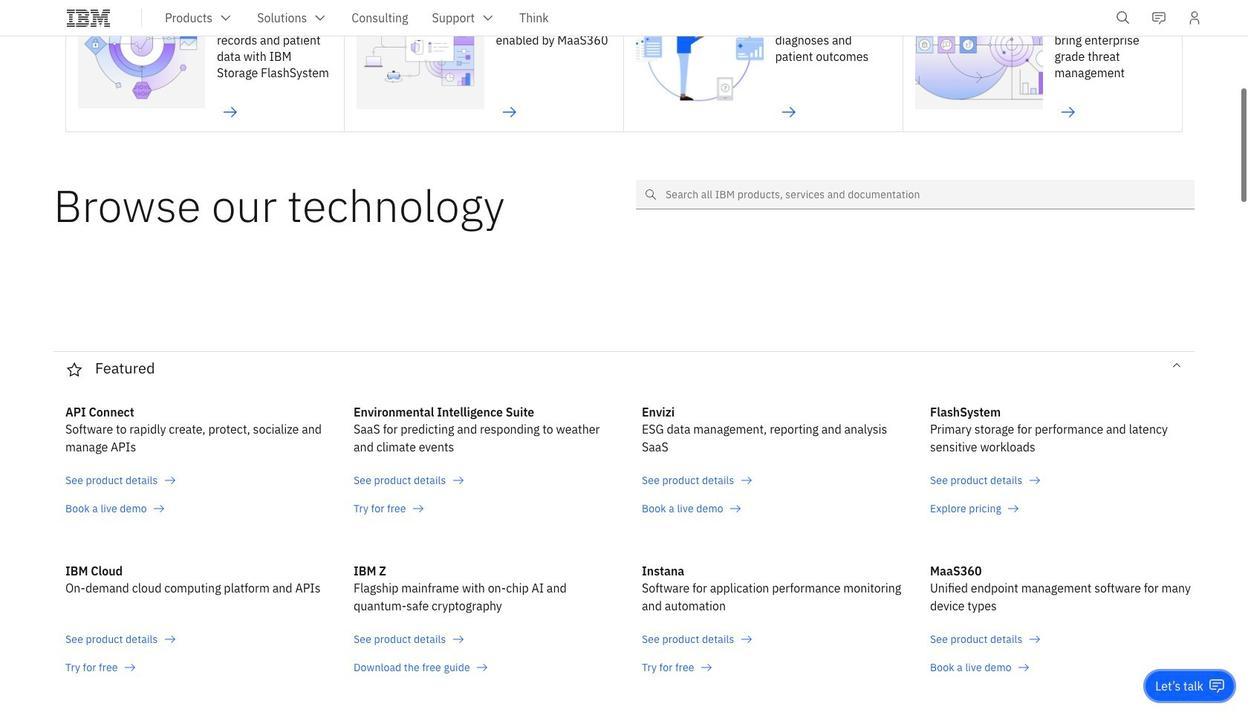 Task type: locate. For each thing, give the bounding box(es) containing it.
let's talk element
[[1156, 679, 1204, 695]]



